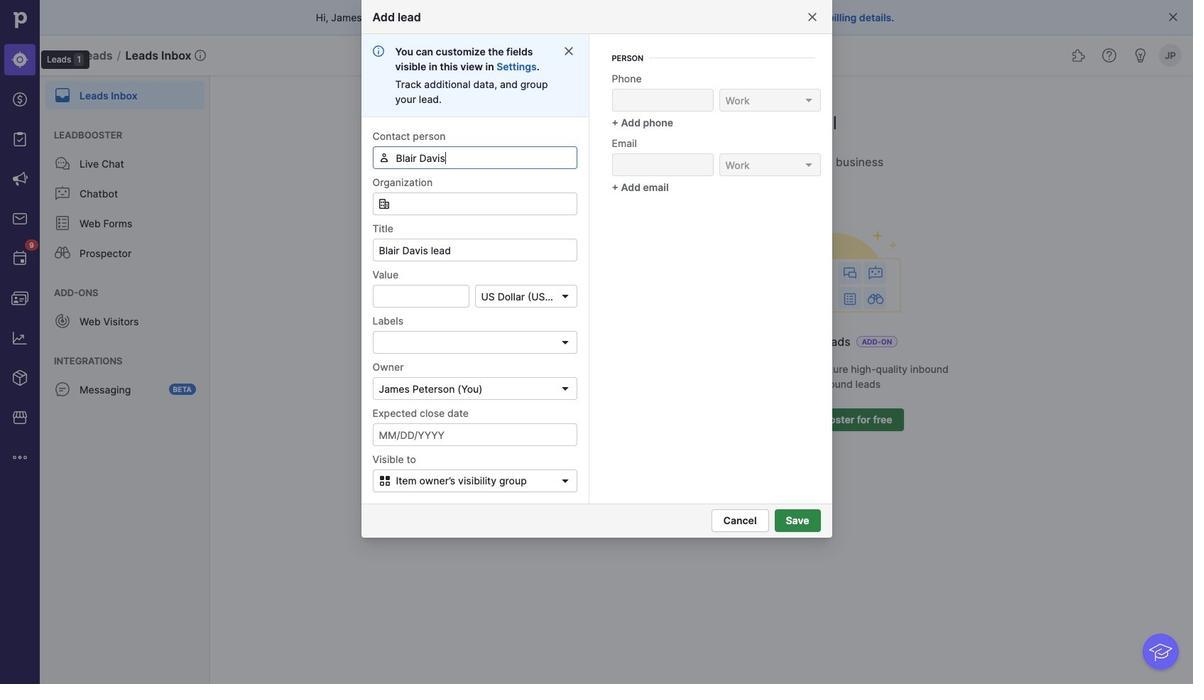 Task type: locate. For each thing, give the bounding box(es) containing it.
color undefined image right insights "icon"
[[54, 313, 71, 330]]

insights image
[[11, 330, 28, 347]]

home image
[[9, 9, 31, 31]]

Search Pipedrive field
[[469, 41, 725, 70]]

dialog
[[0, 0, 1194, 684]]

leads image
[[11, 51, 28, 68]]

color primary image
[[378, 152, 390, 163], [560, 291, 571, 302]]

color primary image
[[1168, 11, 1180, 23], [563, 45, 575, 57], [803, 95, 815, 106], [803, 159, 815, 171], [378, 198, 390, 210], [560, 383, 571, 394], [376, 475, 393, 487], [557, 475, 574, 487]]

1 vertical spatial color undefined image
[[54, 185, 71, 202]]

None text field
[[612, 89, 714, 112], [373, 193, 577, 215], [373, 239, 577, 262], [612, 89, 714, 112], [373, 193, 577, 215], [373, 239, 577, 262]]

None text field
[[373, 146, 577, 169], [612, 154, 714, 176], [373, 285, 469, 308], [373, 146, 577, 169], [612, 154, 714, 176], [373, 285, 469, 308]]

menu item
[[0, 40, 40, 80], [40, 75, 210, 109]]

2 vertical spatial color undefined image
[[54, 313, 71, 330]]

1 color undefined image from the top
[[54, 87, 71, 104]]

close image
[[807, 11, 818, 23]]

1 horizontal spatial color primary image
[[560, 291, 571, 302]]

color undefined image
[[54, 87, 71, 104], [54, 185, 71, 202], [54, 313, 71, 330]]

color info image
[[373, 45, 384, 57]]

color undefined image right campaigns icon
[[54, 185, 71, 202]]

sales inbox image
[[11, 210, 28, 227]]

contacts image
[[11, 290, 28, 307]]

0 horizontal spatial color primary image
[[378, 152, 390, 163]]

color undefined image
[[54, 155, 71, 172], [54, 215, 71, 232], [54, 244, 71, 262], [11, 250, 28, 267], [54, 381, 71, 398]]

None field
[[720, 89, 821, 112], [373, 146, 577, 169], [720, 154, 821, 176], [373, 193, 577, 215], [475, 285, 577, 308], [373, 331, 577, 354], [373, 377, 577, 400], [720, 89, 821, 112], [373, 146, 577, 169], [720, 154, 821, 176], [373, 193, 577, 215], [475, 285, 577, 308], [373, 377, 577, 400]]

color undefined image down menu toggle image
[[54, 87, 71, 104]]

1 vertical spatial color primary image
[[560, 291, 571, 302]]

0 vertical spatial color undefined image
[[54, 87, 71, 104]]

0 vertical spatial color primary image
[[378, 152, 390, 163]]

menu
[[0, 0, 90, 684], [40, 75, 210, 684]]

open menu image
[[560, 337, 571, 348]]

none field "open menu"
[[373, 331, 577, 354]]



Task type: vqa. For each thing, say whether or not it's contained in the screenshot.
fifth size s icon from the top of the page
no



Task type: describe. For each thing, give the bounding box(es) containing it.
deals image
[[11, 91, 28, 108]]

knowledge center bot, also known as kc bot is an onboarding assistant that allows you to see the list of onboarding items in one place for quick and easy reference. this improves your in-app experience. image
[[1144, 634, 1180, 670]]

more image
[[11, 449, 28, 466]]

MM/DD/YYYY text field
[[373, 424, 577, 446]]

quick help image
[[1102, 47, 1119, 64]]

quick add image
[[742, 47, 759, 64]]

campaigns image
[[11, 171, 28, 188]]

marketplace image
[[11, 409, 28, 426]]

sales assistant image
[[1133, 47, 1150, 64]]

projects image
[[11, 131, 28, 148]]

info image
[[194, 50, 206, 61]]

2 color undefined image from the top
[[54, 185, 71, 202]]

menu toggle image
[[54, 47, 71, 64]]

3 color undefined image from the top
[[54, 313, 71, 330]]

products image
[[11, 370, 28, 387]]



